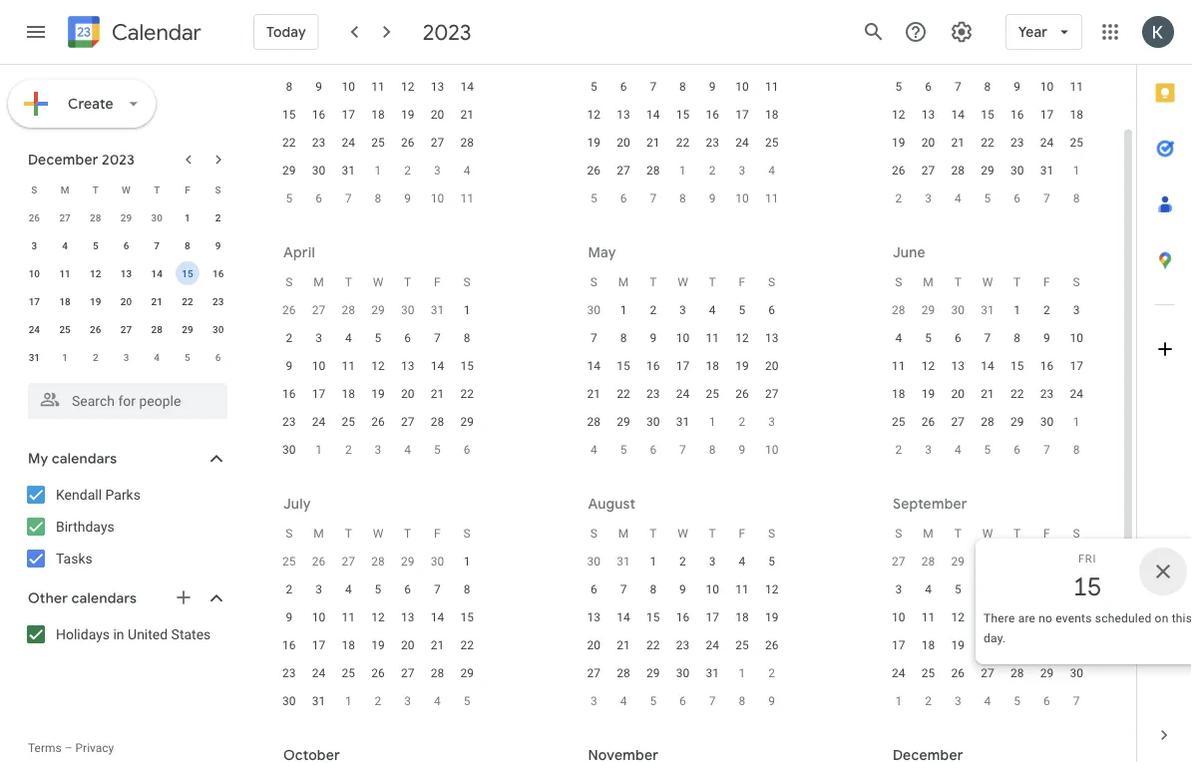 Task type: describe. For each thing, give the bounding box(es) containing it.
17 for 17 element above february 7 element
[[342, 108, 355, 122]]

–
[[65, 741, 72, 755]]

3 right april 30 element
[[680, 303, 686, 317]]

row group for "august" grid
[[579, 548, 787, 715]]

2 up february 9 element
[[404, 164, 411, 178]]

no
[[1039, 612, 1053, 626]]

june 5 element
[[612, 438, 636, 462]]

july 31 element
[[612, 550, 636, 574]]

27 for the 27 element on top of october 4 "element"
[[981, 667, 995, 681]]

row containing 22
[[274, 129, 482, 157]]

18 for 18 element over may 2 'element'
[[342, 387, 355, 401]]

row containing 11
[[884, 352, 1092, 380]]

31 for 31 element on the left of january 1 element
[[29, 351, 40, 363]]

my calendars button
[[4, 443, 247, 475]]

17 for 17 element below november 26 element at left
[[29, 295, 40, 307]]

20 up february 3 element
[[431, 108, 444, 122]]

28 for may 28 element
[[892, 303, 906, 317]]

june 4 element
[[582, 438, 606, 462]]

17 element down june 26 element
[[307, 634, 331, 658]]

f for june
[[1044, 275, 1050, 289]]

15 inside "august" grid
[[647, 611, 660, 625]]

25 for 25 element above july 2 element
[[892, 415, 906, 429]]

27 for the 27 element above april 3 element
[[922, 164, 935, 178]]

t up november 28 element in the top left of the page
[[93, 184, 99, 196]]

june 8 element
[[701, 438, 725, 462]]

september grid
[[884, 520, 1092, 715]]

2 up june 9 element
[[739, 415, 746, 429]]

11 element down may 28 element
[[887, 354, 911, 378]]

6 inside february 6 element
[[316, 192, 322, 206]]

kendall
[[56, 486, 102, 503]]

calendar
[[112, 18, 201, 46]]

june 25 element
[[277, 550, 301, 574]]

24 inside april grid
[[312, 415, 326, 429]]

s up july 30 element
[[591, 527, 598, 541]]

18 for 18 element on top of june 1 element
[[706, 359, 719, 373]]

22 inside the 'may' grid
[[617, 387, 630, 401]]

6 inside january 6 element
[[215, 351, 221, 363]]

september 2 element
[[760, 662, 784, 686]]

10 inside "august" grid
[[706, 583, 719, 597]]

30 for may 30 element
[[952, 303, 965, 317]]

october 5 element
[[1006, 690, 1030, 713]]

20 inside the 'may' grid
[[765, 359, 779, 373]]

11 element up march 4 element
[[760, 75, 784, 99]]

22 inside april grid
[[460, 387, 474, 401]]

29 for 29 element above the july 6 element
[[1011, 415, 1024, 429]]

august 4 element
[[426, 690, 449, 713]]

main drawer image
[[24, 20, 48, 44]]

7 inside december 2023 grid
[[154, 239, 160, 251]]

13 inside the 'may' grid
[[765, 331, 779, 345]]

14 for 14 element over february 4 element
[[460, 80, 474, 94]]

1 right the july 31 element
[[650, 555, 657, 569]]

26 element up april 2 element
[[887, 159, 911, 183]]

18 for 18 element above september 1 element
[[736, 611, 749, 625]]

26 inside "august" grid
[[765, 639, 779, 653]]

1 inside june 1 element
[[709, 415, 716, 429]]

26 element up february 2 element at the top left of the page
[[396, 131, 420, 155]]

t up june 29 element
[[404, 527, 411, 541]]

november 30 element
[[145, 206, 169, 230]]

s left february 5 element
[[215, 184, 221, 196]]

july
[[283, 495, 311, 513]]

row group for june grid
[[884, 296, 1092, 464]]

september 9 element
[[760, 690, 784, 713]]

28 for 28 element above january 4 element at the top of the page
[[151, 323, 163, 335]]

15 element inside september grid
[[1035, 606, 1059, 630]]

create
[[68, 95, 114, 113]]

11 for "11" element underneath august 28 element
[[922, 611, 935, 625]]

13 element inside "august" grid
[[582, 606, 606, 630]]

20 inside june grid
[[952, 387, 965, 401]]

m up november 27 element
[[61, 184, 69, 196]]

21 inside july grid
[[431, 639, 444, 653]]

september 6 element
[[671, 690, 695, 713]]

27 for august 27 element on the bottom right of page
[[892, 555, 906, 569]]

27 element up august 3 element
[[396, 662, 420, 686]]

30 for 30 element on top of october 7 element
[[1070, 667, 1084, 681]]

8 inside december 2023 grid
[[185, 239, 190, 251]]

june
[[893, 243, 926, 261]]

june grid
[[884, 268, 1092, 464]]

row group for july grid
[[274, 548, 482, 715]]

1 inside the april 1 element
[[1073, 164, 1080, 178]]

7 inside july grid
[[434, 583, 441, 597]]

october 1 element
[[887, 690, 911, 713]]

this
[[1172, 612, 1192, 626]]

25 element up january 1 element
[[53, 317, 77, 341]]

3 right august 2 element
[[404, 695, 411, 708]]

13 inside december 2023 grid
[[121, 267, 132, 279]]

31 element left august 1 element
[[307, 690, 331, 713]]

14 for 14 element below march 31 element
[[431, 359, 444, 373]]

29 for august 29 element at the right bottom of page
[[952, 555, 965, 569]]

27 for the 27 element over september 3 element
[[587, 667, 601, 681]]

5 inside september 5 element
[[650, 695, 657, 708]]

14 for 14 element underneath the july 31 element
[[617, 611, 630, 625]]

other calendars
[[28, 590, 137, 608]]

25 for 25 element over march 4 element
[[765, 136, 779, 150]]

march 5 element
[[582, 187, 606, 211]]

18 element up 'february 1' element
[[366, 103, 390, 127]]

12 inside "august" grid
[[765, 583, 779, 597]]

25 element up 'february 1' element
[[366, 131, 390, 155]]

may 5 element
[[426, 438, 449, 462]]

29 for 29 element over september 5 element on the bottom right
[[647, 667, 660, 681]]

june 7 element
[[671, 438, 695, 462]]

11 for "11" element below year popup button
[[1070, 80, 1084, 94]]

2 right 'may 31' element
[[1044, 303, 1051, 317]]

november 26 element
[[22, 206, 46, 230]]

december 2023 grid
[[19, 176, 234, 371]]

17 element down year popup button
[[1035, 103, 1059, 127]]

30 element up july 7 element
[[1035, 410, 1059, 434]]

10 inside july grid
[[312, 611, 326, 625]]

s down 'february 11' element on the left
[[464, 275, 471, 289]]

30 for july 30 element
[[587, 555, 601, 569]]

september 1 element
[[730, 662, 754, 686]]

privacy
[[75, 741, 114, 755]]

march 27 element
[[307, 298, 331, 322]]

22 inside june grid
[[1011, 387, 1024, 401]]

28 for june 28 element on the bottom of page
[[371, 555, 385, 569]]

m for september
[[923, 527, 934, 541]]

13 inside april grid
[[401, 359, 415, 373]]

july 4 element
[[946, 438, 970, 462]]

11 element up september 1 element
[[730, 578, 754, 602]]

april 4 element
[[946, 187, 970, 211]]

7 inside july 7 element
[[1044, 443, 1051, 457]]

w for april
[[373, 275, 383, 289]]

11 for "11" element over march 4 element
[[765, 80, 779, 94]]

april grid
[[274, 268, 482, 464]]

25 element up march 4 element
[[760, 131, 784, 155]]

september 3 element
[[582, 690, 606, 713]]

19 inside the 'may' grid
[[736, 359, 749, 373]]

w for june
[[983, 275, 993, 289]]

year
[[1019, 23, 1048, 41]]

19 inside "august" grid
[[765, 611, 779, 625]]

23 inside grid
[[212, 295, 224, 307]]

16 element up june 6 "element"
[[641, 354, 665, 378]]

june 26 element
[[307, 550, 331, 574]]

28 for 28 element above august 4 element
[[431, 667, 444, 681]]

20 element up the "may 4" element
[[396, 382, 420, 406]]

16 element right 15 cell on the top
[[206, 261, 230, 285]]

t up march 28 element
[[345, 275, 352, 289]]

august 2 element
[[366, 690, 390, 713]]

29 for 29 element over august 5 element
[[460, 667, 474, 681]]

19 element inside december 2023 grid
[[84, 289, 108, 313]]

24 inside september grid
[[892, 667, 906, 681]]

t down june 6 "element"
[[650, 527, 657, 541]]

february 8 element
[[366, 187, 390, 211]]

25 for 25 element over october 2 element
[[922, 667, 935, 681]]

26 element up march 5 'element'
[[582, 159, 606, 183]]

march 8 element
[[671, 187, 695, 211]]

21 inside "august" grid
[[617, 639, 630, 653]]

14 for 14 element under april 30 element
[[587, 359, 601, 373]]

there
[[984, 612, 1015, 626]]

my calendars
[[28, 450, 117, 468]]

27 for march 27 element
[[312, 303, 326, 317]]

may grid
[[579, 268, 787, 464]]

5 inside april 5 element
[[985, 192, 991, 206]]

20 element up february 3 element
[[426, 103, 449, 127]]

july 30 element
[[582, 550, 606, 574]]

9 inside june grid
[[1044, 331, 1051, 345]]

18 for 18 element above october 2 element
[[922, 639, 935, 653]]

15 link
[[1068, 567, 1108, 607]]

29 for 29 element on top of may 6 element
[[460, 415, 474, 429]]

19 element inside april grid
[[366, 382, 390, 406]]

october 2 element
[[917, 690, 941, 713]]

16 element up march 2 element
[[701, 103, 725, 127]]

28 element up october 5 element
[[1006, 662, 1030, 686]]

september 7 element
[[701, 690, 725, 713]]

events
[[1056, 612, 1092, 626]]

18 element up june 1 element
[[701, 354, 725, 378]]

28 for 28 element on top of july 5 element
[[981, 415, 995, 429]]

s down june 10 element
[[768, 527, 776, 541]]

t up june 27 element
[[345, 527, 352, 541]]

20 inside grid
[[121, 295, 132, 307]]

m for august
[[619, 527, 629, 541]]

19 element up february 2 element at the top left of the page
[[396, 103, 420, 127]]

march 31 element
[[426, 298, 449, 322]]

12 inside june grid
[[922, 359, 935, 373]]

16 element up july 7 element
[[1035, 354, 1059, 378]]

16 element right no
[[1065, 606, 1089, 630]]

16 inside june grid
[[1040, 359, 1054, 373]]

8 inside april grid
[[464, 331, 470, 345]]

15 element inside "august" grid
[[641, 606, 665, 630]]

row group for september grid
[[884, 548, 1092, 715]]

11 for march 11 element
[[765, 192, 779, 206]]

26 inside june grid
[[922, 415, 935, 429]]

24 inside july grid
[[312, 667, 326, 681]]

8 inside july grid
[[464, 583, 470, 597]]

27 element up september 3 element
[[582, 662, 606, 686]]

may 29 element
[[917, 298, 941, 322]]

t up may 30 element
[[955, 275, 962, 289]]

28 element up april 4 element at the right top
[[946, 159, 970, 183]]

m for july
[[314, 527, 324, 541]]

30 element up september 6 element
[[671, 662, 695, 686]]

1 inside may 1 element
[[316, 443, 322, 457]]

15 element inside july grid
[[455, 606, 479, 630]]

28 for 28 element on top of february 4 element
[[460, 136, 474, 150]]

27 for the 27 element over the "may 4" element
[[401, 415, 415, 429]]

19 up april 2 element
[[892, 136, 906, 150]]

other calendars button
[[4, 583, 247, 615]]

14 for 14 element underneath 'may 31' element
[[981, 359, 995, 373]]

13 element inside december 2023 grid
[[114, 261, 138, 285]]

add other calendars image
[[174, 588, 194, 608]]

april 2 element
[[887, 187, 911, 211]]

september 5 element
[[641, 690, 665, 713]]

f inside december 2023 grid
[[185, 184, 190, 196]]

july 5 element
[[976, 438, 1000, 462]]

14 element up february 4 element
[[455, 75, 479, 99]]

march 10 element
[[730, 187, 754, 211]]

3 down march 27 element
[[316, 331, 322, 345]]

january 6 element
[[206, 345, 230, 369]]

june 29 element
[[396, 550, 420, 574]]

30 for 30 element to the left of august 1 element
[[283, 695, 296, 708]]

31 for 31 element over april 7 element
[[1040, 164, 1054, 178]]

march 1 element
[[671, 159, 695, 183]]

15 inside fri 15 there are no events scheduled on this day.
[[1072, 570, 1101, 603]]

t up march 30 element
[[404, 275, 411, 289]]

kendall parks
[[56, 486, 141, 503]]

may 3 element
[[366, 438, 390, 462]]

6 inside june 6 "element"
[[650, 443, 657, 457]]

21 up february 4 element
[[460, 108, 474, 122]]

february 3 element
[[426, 159, 449, 183]]

terms link
[[28, 741, 62, 755]]

6 inside september 6 element
[[680, 695, 686, 708]]

april 6 element
[[1006, 187, 1030, 211]]

15 down today
[[283, 108, 296, 122]]

31 element up april 7 element
[[1035, 159, 1059, 183]]

12 inside september grid
[[952, 611, 965, 625]]

3 right the july 31 element
[[709, 555, 716, 569]]

row containing 29
[[274, 157, 482, 185]]

15 inside the 'may' grid
[[617, 359, 630, 373]]

28 for 28 element above september 4 'element'
[[617, 667, 630, 681]]

20 up april 3 element
[[922, 136, 935, 150]]

17 element up "july 1" element
[[1065, 354, 1089, 378]]

19 up march 5 'element'
[[587, 136, 601, 150]]

30 element up june 6 "element"
[[641, 410, 665, 434]]

are
[[1018, 612, 1036, 626]]

row containing 15
[[274, 101, 482, 129]]

11 element up 'february 1' element
[[366, 75, 390, 99]]

t up august 29 element at the right bottom of page
[[955, 527, 962, 541]]

2 up september 9 'element'
[[769, 667, 775, 681]]

11 for "11" element underneath may 28 element
[[892, 359, 906, 373]]

5 inside may 5 'element'
[[434, 443, 441, 457]]

february 4 element
[[455, 159, 479, 183]]

s up june 25 element
[[286, 527, 293, 541]]

october 3 element
[[946, 690, 970, 713]]

15 inside 15 cell
[[182, 267, 193, 279]]

w inside december 2023 grid
[[122, 184, 131, 196]]

3 right may 2 'element'
[[375, 443, 382, 457]]

14 for 14 element on the left of 15 cell on the top
[[151, 267, 163, 279]]

10 inside december 2023 grid
[[29, 267, 40, 279]]

12 element up march 5 'element'
[[582, 103, 606, 127]]

25 for 25 element above may 2 'element'
[[342, 415, 355, 429]]

12 element up september 2 element
[[760, 578, 784, 602]]

parks
[[105, 486, 141, 503]]

26 element up june 2 element
[[730, 382, 754, 406]]

june 10 element
[[760, 438, 784, 462]]

15 cell
[[172, 259, 203, 287]]

25 for 25 element on top of august 1 element
[[342, 667, 355, 681]]

row containing 18
[[884, 380, 1092, 408]]

27 for the 27 element above july 4 element
[[952, 415, 965, 429]]

august 5 element
[[455, 690, 479, 713]]

28 element up january 4 element at the top of the page
[[145, 317, 169, 341]]

9 inside 'element'
[[769, 695, 775, 708]]

14 for 14 element left of no
[[1011, 611, 1024, 625]]

14 element down the july 31 element
[[612, 606, 636, 630]]

august
[[588, 495, 636, 513]]

29 for june 29 element
[[401, 555, 415, 569]]

2 up events
[[1073, 555, 1080, 569]]

january 2 element
[[84, 345, 108, 369]]

3 inside 'element'
[[769, 415, 775, 429]]

25 element up june 1 element
[[701, 382, 725, 406]]

february 9 element
[[396, 187, 420, 211]]

january 4 element
[[145, 345, 169, 369]]

29 for 29 element over february 5 element
[[283, 164, 296, 178]]

26 inside september grid
[[952, 667, 965, 681]]

26 inside 'element'
[[283, 303, 296, 317]]

february 11 element
[[455, 187, 479, 211]]

15 inside june grid
[[1011, 359, 1024, 373]]

2 up march 9 element
[[709, 164, 716, 178]]

row containing 8
[[274, 73, 482, 101]]

30 for 30 element on top of september 6 element
[[676, 667, 690, 681]]

7 inside april grid
[[434, 331, 441, 345]]

march 28 element
[[337, 298, 361, 322]]

17 element down november 26 element at left
[[22, 289, 46, 313]]

march 4 element
[[760, 159, 784, 183]]

23 inside april grid
[[283, 415, 296, 429]]

may 31 element
[[976, 298, 1000, 322]]

january 1 element
[[53, 345, 77, 369]]

28 element up september 4 'element'
[[612, 662, 636, 686]]

21 element up september 4 'element'
[[612, 634, 636, 658]]

19 element up march 5 'element'
[[582, 131, 606, 155]]

29 element up february 5 element
[[277, 159, 301, 183]]

1 right 'may 31' element
[[1014, 303, 1021, 317]]

25 element up july 2 element
[[887, 410, 911, 434]]

july 1 element
[[1065, 410, 1089, 434]]

calendar element
[[64, 12, 201, 56]]

27 for the 27 element on top of february 3 element
[[431, 136, 444, 150]]

27 for november 27 element
[[59, 212, 71, 224]]

april 30 element
[[582, 298, 606, 322]]

18 element up july 2 element
[[887, 382, 911, 406]]

united
[[128, 626, 168, 643]]

5 inside march 5 'element'
[[591, 192, 597, 206]]

9 inside july grid
[[286, 611, 293, 625]]

f for july
[[434, 527, 441, 541]]

22 element up may 6 element
[[455, 382, 479, 406]]

11 for "11" element under march 28 element
[[342, 359, 355, 373]]

2 right the july 31 element
[[680, 555, 686, 569]]

21 up march 7 element
[[647, 136, 660, 150]]

20 inside july grid
[[401, 639, 415, 653]]

fri
[[1079, 552, 1097, 565]]

17 for 17 element on top of september 7 element
[[706, 611, 719, 625]]

16 inside the 'may' grid
[[647, 359, 660, 373]]

june 3 element
[[760, 410, 784, 434]]

row group for april grid
[[274, 296, 482, 464]]

may
[[588, 243, 616, 261]]

21 element up august 4 element
[[426, 634, 449, 658]]

on
[[1155, 612, 1169, 626]]

29 for 29 element above june 5 element
[[617, 415, 630, 429]]

25 for 25 element over september 1 element
[[736, 639, 749, 653]]

18 element up january 1 element
[[53, 289, 77, 313]]

privacy link
[[75, 741, 114, 755]]

march 9 element
[[701, 187, 725, 211]]

september
[[893, 495, 968, 513]]

30 for 30 element on top of january 6 element
[[212, 323, 224, 335]]

18 for 18 element above january 1 element
[[59, 295, 71, 307]]

terms
[[28, 741, 62, 755]]

13 inside june grid
[[952, 359, 965, 373]]

march 29 element
[[366, 298, 390, 322]]

june 6 element
[[641, 438, 665, 462]]

march 26 element
[[277, 298, 301, 322]]

22 element up march 1 element
[[671, 131, 695, 155]]

16 inside "august" grid
[[676, 611, 690, 625]]

23 inside july grid
[[283, 667, 296, 681]]

19 up february 2 element at the top left of the page
[[401, 108, 415, 122]]

16 inside july grid
[[283, 639, 296, 653]]

2 right august 1 element
[[375, 695, 382, 708]]

16 element down march 26 'element'
[[277, 382, 301, 406]]

21 element up march 7 element
[[641, 131, 665, 155]]

27 element up october 4 "element"
[[976, 662, 1000, 686]]

25 for june 25 element
[[283, 555, 296, 569]]



Task type: vqa. For each thing, say whether or not it's contained in the screenshot.
TAB LIST
yes



Task type: locate. For each thing, give the bounding box(es) containing it.
11 for "11" element on top of june 1 element
[[706, 331, 719, 345]]

year button
[[1006, 8, 1083, 56]]

19 inside september grid
[[952, 639, 965, 653]]

f for september
[[1044, 527, 1050, 541]]

w down june 7 element
[[678, 527, 688, 541]]

may 1 element
[[307, 438, 331, 462]]

april 7 element
[[1035, 187, 1059, 211]]

24 element
[[337, 131, 361, 155], [730, 131, 754, 155], [1035, 131, 1059, 155], [22, 317, 46, 341], [671, 382, 695, 406], [1065, 382, 1089, 406], [307, 410, 331, 434], [701, 634, 725, 658], [307, 662, 331, 686], [887, 662, 911, 686]]

29 inside the 'may' grid
[[617, 415, 630, 429]]

19 element inside july grid
[[366, 634, 390, 658]]

20 element up july 4 element
[[946, 382, 970, 406]]

holidays in united states
[[56, 626, 211, 643]]

5 inside july 5 element
[[985, 443, 991, 457]]

19 element inside september grid
[[946, 634, 970, 658]]

9 inside april grid
[[286, 359, 293, 373]]

23 inside june grid
[[1040, 387, 1054, 401]]

20
[[431, 108, 444, 122], [617, 136, 630, 150], [922, 136, 935, 150], [121, 295, 132, 307], [765, 359, 779, 373], [401, 387, 415, 401], [952, 387, 965, 401], [401, 639, 415, 653], [587, 639, 601, 653], [981, 639, 995, 653]]

26 element
[[396, 131, 420, 155], [582, 159, 606, 183], [887, 159, 911, 183], [84, 317, 108, 341], [730, 382, 754, 406], [366, 410, 390, 434], [917, 410, 941, 434], [760, 634, 784, 658], [366, 662, 390, 686], [946, 662, 970, 686]]

12 up february 2 element at the top left of the page
[[401, 80, 415, 94]]

13 down march 30 element
[[401, 359, 415, 373]]

31 element up september 7 element
[[701, 662, 725, 686]]

30 for 30 element on top of april 6 element
[[1011, 164, 1024, 178]]

today
[[266, 23, 306, 41]]

21 inside the 'may' grid
[[587, 387, 601, 401]]

16 element up september 6 element
[[671, 606, 695, 630]]

29
[[283, 164, 296, 178], [981, 164, 995, 178], [121, 212, 132, 224], [371, 303, 385, 317], [922, 303, 935, 317], [182, 323, 193, 335], [460, 415, 474, 429], [617, 415, 630, 429], [1011, 415, 1024, 429], [401, 555, 415, 569], [952, 555, 965, 569], [460, 667, 474, 681], [647, 667, 660, 681], [1040, 667, 1054, 681]]

other
[[28, 590, 68, 608]]

f for april
[[434, 275, 441, 289]]

march 2 element
[[701, 159, 725, 183]]

18 element
[[366, 103, 390, 127], [760, 103, 784, 127], [1065, 103, 1089, 127], [53, 289, 77, 313], [701, 354, 725, 378], [337, 382, 361, 406], [887, 382, 911, 406], [730, 606, 754, 630], [337, 634, 361, 658], [917, 634, 941, 658]]

16 up march 2 element
[[706, 108, 719, 122]]

july 8 element
[[1065, 438, 1089, 462]]

row containing 14
[[579, 352, 787, 380]]

27 up june 3 'element'
[[765, 387, 779, 401]]

12 inside the 'may' grid
[[736, 331, 749, 345]]

28 right november 27 element
[[90, 212, 101, 224]]

21 inside june grid
[[981, 387, 995, 401]]

row group containing 28
[[884, 296, 1092, 464]]

calendar heading
[[108, 18, 201, 46]]

3
[[434, 164, 441, 178], [739, 164, 746, 178], [925, 192, 932, 206], [31, 239, 37, 251], [680, 303, 686, 317], [1073, 303, 1080, 317], [316, 331, 322, 345], [123, 351, 129, 363], [769, 415, 775, 429], [375, 443, 382, 457], [925, 443, 932, 457], [709, 555, 716, 569], [316, 583, 322, 597], [896, 583, 902, 597], [404, 695, 411, 708], [591, 695, 597, 708], [955, 695, 962, 708]]

27 element
[[426, 131, 449, 155], [612, 159, 636, 183], [917, 159, 941, 183], [114, 317, 138, 341], [760, 382, 784, 406], [396, 410, 420, 434], [946, 410, 970, 434], [396, 662, 420, 686], [582, 662, 606, 686], [976, 662, 1000, 686]]

25 element up the april 1 element at right
[[1065, 131, 1089, 155]]

11 down november 27 element
[[59, 267, 71, 279]]

5 inside october 5 element
[[1014, 695, 1021, 708]]

august 1 element
[[337, 690, 361, 713]]

0 horizontal spatial 2023
[[102, 151, 135, 169]]

25 element up october 2 element
[[917, 662, 941, 686]]

cell
[[274, 45, 304, 73], [304, 45, 334, 73], [334, 45, 363, 73], [363, 45, 393, 73], [393, 45, 423, 73], [423, 45, 452, 73], [452, 45, 482, 73], [579, 45, 609, 73], [609, 45, 639, 73], [639, 45, 668, 73], [668, 45, 698, 73], [698, 45, 728, 73], [728, 45, 757, 73], [757, 45, 787, 73], [884, 45, 914, 73], [914, 45, 943, 73], [943, 45, 973, 73], [973, 45, 1003, 73], [1003, 45, 1032, 73], [1032, 45, 1062, 73], [1062, 45, 1092, 73], [1003, 632, 1032, 660]]

5 inside june 5 element
[[620, 443, 627, 457]]

1
[[375, 164, 382, 178], [680, 164, 686, 178], [1073, 164, 1080, 178], [185, 212, 190, 224], [464, 303, 470, 317], [620, 303, 627, 317], [1014, 303, 1021, 317], [62, 351, 68, 363], [709, 415, 716, 429], [1073, 415, 1080, 429], [316, 443, 322, 457], [464, 555, 470, 569], [650, 555, 657, 569], [739, 667, 746, 681], [345, 695, 352, 708], [896, 695, 902, 708]]

3 up march 10 element
[[739, 164, 746, 178]]

25 for 25 element on top of 'february 1' element
[[371, 136, 385, 150]]

tab list
[[1138, 65, 1192, 707]]

row containing 7
[[579, 324, 787, 352]]

17 inside july grid
[[312, 639, 326, 653]]

27 for june 27 element
[[342, 555, 355, 569]]

22 down 15 cell on the top
[[182, 295, 193, 307]]

august 29 element
[[946, 550, 970, 574]]

29 for 29 element above january 5 element
[[182, 323, 193, 335]]

12
[[401, 80, 415, 94], [587, 108, 601, 122], [892, 108, 906, 122], [90, 267, 101, 279], [736, 331, 749, 345], [371, 359, 385, 373], [922, 359, 935, 373], [765, 583, 779, 597], [371, 611, 385, 625], [952, 611, 965, 625]]

march 7 element
[[641, 187, 665, 211]]

w down march 8 element
[[678, 275, 688, 289]]

7 inside february 7 element
[[345, 192, 352, 206]]

30 for april 30 element
[[587, 303, 601, 317]]

23 element
[[307, 131, 331, 155], [701, 131, 725, 155], [1006, 131, 1030, 155], [206, 289, 230, 313], [641, 382, 665, 406], [1035, 382, 1059, 406], [277, 410, 301, 434], [671, 634, 695, 658], [277, 662, 301, 686]]

in
[[113, 626, 124, 643]]

10 inside june grid
[[1070, 331, 1084, 345]]

17 up october 1 element
[[892, 639, 906, 653]]

27 right march 26 'element'
[[312, 303, 326, 317]]

17
[[342, 108, 355, 122], [736, 108, 749, 122], [1040, 108, 1054, 122], [29, 295, 40, 307], [676, 359, 690, 373], [1070, 359, 1084, 373], [312, 387, 326, 401], [706, 611, 719, 625], [312, 639, 326, 653], [892, 639, 906, 653]]

m up the may 29 element
[[923, 275, 934, 289]]

28 element up july 5 element
[[976, 410, 1000, 434]]

april 8 element
[[1065, 187, 1089, 211]]

14 left 15 cell on the top
[[151, 267, 163, 279]]

19 inside april grid
[[371, 387, 385, 401]]

2023
[[423, 18, 472, 46], [102, 151, 135, 169]]

11 for 'february 11' element on the left
[[460, 192, 474, 206]]

row containing 6
[[579, 576, 787, 604]]

18 inside july grid
[[342, 639, 355, 653]]

june 9 element
[[730, 438, 754, 462]]

21 up january 4 element at the top of the page
[[151, 295, 163, 307]]

1 inside january 1 element
[[62, 351, 68, 363]]

30 for the june 30 'element'
[[431, 555, 444, 569]]

26 inside the 'may' grid
[[736, 387, 749, 401]]

21 element
[[455, 103, 479, 127], [641, 131, 665, 155], [946, 131, 970, 155], [145, 289, 169, 313], [426, 382, 449, 406], [582, 382, 606, 406], [976, 382, 1000, 406], [426, 634, 449, 658], [612, 634, 636, 658]]

5
[[591, 80, 597, 94], [896, 80, 902, 94], [286, 192, 293, 206], [591, 192, 597, 206], [985, 192, 991, 206], [93, 239, 98, 251], [739, 303, 746, 317], [375, 331, 382, 345], [925, 331, 932, 345], [185, 351, 190, 363], [434, 443, 441, 457], [620, 443, 627, 457], [985, 443, 991, 457], [769, 555, 775, 569], [375, 583, 382, 597], [955, 583, 962, 597], [464, 695, 470, 708], [650, 695, 657, 708], [1014, 695, 1021, 708]]

calendars
[[52, 450, 117, 468], [71, 590, 137, 608]]

september 4 element
[[612, 690, 636, 713]]

0 vertical spatial 2023
[[423, 18, 472, 46]]

july 3 element
[[917, 438, 941, 462]]

june 30 element
[[426, 550, 449, 574]]

1 vertical spatial calendars
[[71, 590, 137, 608]]

29 for the may 29 element
[[922, 303, 935, 317]]

23
[[312, 136, 326, 150], [706, 136, 719, 150], [1011, 136, 1024, 150], [212, 295, 224, 307], [647, 387, 660, 401], [1040, 387, 1054, 401], [283, 415, 296, 429], [676, 639, 690, 653], [283, 667, 296, 681]]

28 up june 4 element
[[587, 415, 601, 429]]

17 for 17 element on top of march 3 element
[[736, 108, 749, 122]]

28 for 28 element above march 7 element
[[647, 164, 660, 178]]

15 inside september grid
[[1040, 611, 1054, 625]]

14
[[460, 80, 474, 94], [647, 108, 660, 122], [952, 108, 965, 122], [151, 267, 163, 279], [431, 359, 444, 373], [587, 359, 601, 373], [981, 359, 995, 373], [431, 611, 444, 625], [617, 611, 630, 625], [1011, 611, 1024, 625]]

f inside april grid
[[434, 275, 441, 289]]

11 up 'february 1' element
[[371, 80, 385, 94]]

m down the march 6 element
[[619, 275, 629, 289]]

20 element up august 3 element
[[396, 634, 420, 658]]

11
[[371, 80, 385, 94], [765, 80, 779, 94], [1070, 80, 1084, 94], [460, 192, 474, 206], [765, 192, 779, 206], [59, 267, 71, 279], [706, 331, 719, 345], [342, 359, 355, 373], [892, 359, 906, 373], [736, 583, 749, 597], [342, 611, 355, 625], [922, 611, 935, 625]]

30 inside april 30 element
[[587, 303, 601, 317]]

19
[[401, 108, 415, 122], [587, 136, 601, 150], [892, 136, 906, 150], [90, 295, 101, 307], [736, 359, 749, 373], [371, 387, 385, 401], [922, 387, 935, 401], [765, 611, 779, 625], [371, 639, 385, 653], [952, 639, 965, 653]]

28 inside "august" grid
[[617, 667, 630, 681]]

16 element down june 25 element
[[277, 634, 301, 658]]

11 element
[[366, 75, 390, 99], [760, 75, 784, 99], [1065, 75, 1089, 99], [53, 261, 77, 285], [701, 326, 725, 350], [337, 354, 361, 378], [887, 354, 911, 378], [730, 578, 754, 602], [337, 606, 361, 630], [917, 606, 941, 630]]

31 for 31 element above february 7 element
[[342, 164, 355, 178]]

birthdays
[[56, 518, 114, 535]]

30 element up february 6 element
[[307, 159, 331, 183]]

16 up february 6 element
[[312, 108, 326, 122]]

16 element
[[307, 103, 331, 127], [701, 103, 725, 127], [1006, 103, 1030, 127], [206, 261, 230, 285], [641, 354, 665, 378], [1035, 354, 1059, 378], [277, 382, 301, 406], [671, 606, 695, 630], [1065, 606, 1089, 630], [277, 634, 301, 658]]

august 30 element
[[976, 550, 1000, 574]]

21
[[460, 108, 474, 122], [647, 136, 660, 150], [952, 136, 965, 150], [151, 295, 163, 307], [431, 387, 444, 401], [587, 387, 601, 401], [981, 387, 995, 401], [431, 639, 444, 653], [617, 639, 630, 653]]

13 inside "august" grid
[[587, 611, 601, 625]]

my calendars list
[[4, 479, 247, 575]]

14 for 14 element underneath the june 30 'element'
[[431, 611, 444, 625]]

october 4 element
[[976, 690, 1000, 713]]

11 for "11" element underneath november 27 element
[[59, 267, 71, 279]]

22 up march 1 element
[[676, 136, 690, 150]]

30 for 30 element on top of february 6 element
[[312, 164, 326, 178]]

t down june 8 element
[[709, 527, 716, 541]]

terms – privacy
[[28, 741, 114, 755]]

13 element
[[426, 75, 449, 99], [612, 103, 636, 127], [917, 103, 941, 127], [114, 261, 138, 285], [760, 326, 784, 350], [396, 354, 420, 378], [946, 354, 970, 378], [396, 606, 420, 630], [582, 606, 606, 630], [976, 606, 1000, 630]]

17 for 17 element on top of may 1 element
[[312, 387, 326, 401]]

m inside july grid
[[314, 527, 324, 541]]

30 up june 6 "element"
[[647, 415, 660, 429]]

6 inside october 6 element
[[1044, 695, 1051, 708]]

28 for 28 element above may 5 'element'
[[431, 415, 444, 429]]

14 inside december 2023 grid
[[151, 267, 163, 279]]

30 for 30 element over june 6 "element"
[[647, 415, 660, 429]]

tasks
[[56, 550, 93, 567]]

november 28 element
[[84, 206, 108, 230]]

today button
[[253, 8, 319, 56]]

14 inside july grid
[[431, 611, 444, 625]]

december 2023
[[28, 151, 135, 169]]

15 up september 5 element on the bottom right
[[647, 611, 660, 625]]

2 right may 1 element
[[345, 443, 352, 457]]

t down march 7 element
[[650, 275, 657, 289]]

february 2 element
[[396, 159, 420, 183]]

31 element up june 7 element
[[671, 410, 695, 434]]

may 28 element
[[887, 298, 911, 322]]

31 inside april grid
[[431, 303, 444, 317]]

10
[[342, 80, 355, 94], [736, 80, 749, 94], [1040, 80, 1054, 94], [431, 192, 444, 206], [736, 192, 749, 206], [29, 267, 40, 279], [676, 331, 690, 345], [1070, 331, 1084, 345], [312, 359, 326, 373], [765, 443, 779, 457], [706, 583, 719, 597], [312, 611, 326, 625], [892, 611, 906, 625]]

create button
[[8, 80, 156, 128]]

19 element inside "august" grid
[[760, 606, 784, 630]]

row group
[[274, 45, 482, 213], [579, 45, 787, 213], [884, 45, 1092, 213], [19, 204, 234, 371], [274, 296, 482, 464], [579, 296, 787, 464], [884, 296, 1092, 464], [274, 548, 482, 715], [579, 548, 787, 715], [884, 548, 1092, 715]]

13 up april 3 element
[[922, 108, 935, 122]]

7 inside september 7 element
[[709, 695, 716, 708]]

w for september
[[983, 527, 993, 541]]

30 for march 30 element
[[401, 303, 415, 317]]

19 inside june grid
[[922, 387, 935, 401]]

15 dialog
[[976, 539, 1192, 665]]

my
[[28, 450, 48, 468]]

m for may
[[619, 275, 629, 289]]

17 for 17 element above october 1 element
[[892, 639, 906, 653]]

11 for "11" element under june 27 element
[[342, 611, 355, 625]]

18 for 18 element on top of july 2 element
[[892, 387, 906, 401]]

29 for march 29 element
[[371, 303, 385, 317]]

0 vertical spatial calendars
[[52, 450, 117, 468]]

17 for 17 element under june 26 element
[[312, 639, 326, 653]]

13 inside july grid
[[401, 611, 415, 625]]

24 inside "august" grid
[[706, 639, 719, 653]]

5 inside february 5 element
[[286, 192, 293, 206]]

row containing 13
[[579, 604, 787, 632]]

may 4 element
[[396, 438, 420, 462]]

w inside june grid
[[983, 275, 993, 289]]

29 for 29 element on top of april 5 element
[[981, 164, 995, 178]]

27 element up the march 6 element
[[612, 159, 636, 183]]

14 element left 15 cell on the top
[[145, 261, 169, 285]]

28 for 28 element over april 4 element at the right top
[[952, 164, 965, 178]]

18 inside september grid
[[922, 639, 935, 653]]

february 7 element
[[337, 187, 361, 211]]

27 left august 28 element
[[892, 555, 906, 569]]

30 inside row
[[312, 164, 326, 178]]

scheduled
[[1095, 612, 1152, 626]]

24
[[342, 136, 355, 150], [736, 136, 749, 150], [1040, 136, 1054, 150], [29, 323, 40, 335], [676, 387, 690, 401], [1070, 387, 1084, 401], [312, 415, 326, 429], [706, 639, 719, 653], [312, 667, 326, 681], [892, 667, 906, 681]]

17 inside "august" grid
[[706, 611, 719, 625]]

2 left april 3 element
[[896, 192, 902, 206]]

5 inside august 5 element
[[464, 695, 470, 708]]

27
[[431, 136, 444, 150], [617, 164, 630, 178], [922, 164, 935, 178], [59, 212, 71, 224], [312, 303, 326, 317], [121, 323, 132, 335], [765, 387, 779, 401], [401, 415, 415, 429], [952, 415, 965, 429], [342, 555, 355, 569], [892, 555, 906, 569], [401, 667, 415, 681], [587, 667, 601, 681], [981, 667, 995, 681]]

30 for november 30 element
[[151, 212, 163, 224]]

14 element down the june 30 'element'
[[426, 606, 449, 630]]

25 up march 4 element
[[765, 136, 779, 150]]

march 3 element
[[730, 159, 754, 183]]

f
[[185, 184, 190, 196], [434, 275, 441, 289], [739, 275, 746, 289], [1044, 275, 1050, 289], [434, 527, 441, 541], [739, 527, 746, 541], [1044, 527, 1050, 541]]

31
[[342, 164, 355, 178], [1040, 164, 1054, 178], [431, 303, 444, 317], [981, 303, 995, 317], [29, 351, 40, 363], [676, 415, 690, 429], [617, 555, 630, 569], [706, 667, 719, 681], [312, 695, 326, 708]]

31 right july 30 element
[[617, 555, 630, 569]]

25 up october 2 element
[[922, 667, 935, 681]]

row group for the 'may' grid
[[579, 296, 787, 464]]

2
[[404, 164, 411, 178], [709, 164, 716, 178], [896, 192, 902, 206], [215, 212, 221, 224], [650, 303, 657, 317], [1044, 303, 1051, 317], [286, 331, 293, 345], [93, 351, 98, 363], [739, 415, 746, 429], [345, 443, 352, 457], [896, 443, 902, 457], [680, 555, 686, 569], [1073, 555, 1080, 569], [286, 583, 293, 597], [769, 667, 775, 681], [375, 695, 382, 708], [925, 695, 932, 708]]

26 element up 'may 3' element
[[366, 410, 390, 434]]

26 element up january 2 element
[[84, 317, 108, 341]]

26
[[401, 136, 415, 150], [587, 164, 601, 178], [892, 164, 906, 178], [29, 212, 40, 224], [283, 303, 296, 317], [90, 323, 101, 335], [736, 387, 749, 401], [371, 415, 385, 429], [922, 415, 935, 429], [312, 555, 326, 569], [765, 639, 779, 653], [371, 667, 385, 681], [952, 667, 965, 681]]

7
[[650, 80, 657, 94], [955, 80, 962, 94], [345, 192, 352, 206], [650, 192, 657, 206], [1044, 192, 1051, 206], [154, 239, 160, 251], [434, 331, 441, 345], [591, 331, 597, 345], [985, 331, 991, 345], [680, 443, 686, 457], [1044, 443, 1051, 457], [434, 583, 441, 597], [620, 583, 627, 597], [709, 695, 716, 708], [1073, 695, 1080, 708]]

row group containing 27
[[884, 548, 1092, 715]]

20 element up june 3 'element'
[[760, 354, 784, 378]]

w for may
[[678, 275, 688, 289]]

18 for 18 element above 'february 1' element
[[371, 108, 385, 122]]

22 element up april 5 element
[[976, 131, 1000, 155]]

25 inside june grid
[[892, 415, 906, 429]]

row group containing 8
[[274, 45, 482, 213]]

29 right june 28 element on the bottom of page
[[401, 555, 415, 569]]

fri 15 there are no events scheduled on this day.
[[984, 552, 1192, 646]]

30 element
[[307, 159, 331, 183], [1006, 159, 1030, 183], [206, 317, 230, 341], [641, 410, 665, 434], [1035, 410, 1059, 434], [277, 438, 301, 462], [671, 662, 695, 686], [1065, 662, 1089, 686], [277, 690, 301, 713]]

february 6 element
[[307, 187, 331, 211]]

27 inside the 'may' grid
[[765, 387, 779, 401]]

9
[[316, 80, 322, 94], [709, 80, 716, 94], [1014, 80, 1021, 94], [404, 192, 411, 206], [709, 192, 716, 206], [215, 239, 221, 251], [650, 331, 657, 345], [1044, 331, 1051, 345], [286, 359, 293, 373], [739, 443, 746, 457], [680, 583, 686, 597], [1073, 583, 1080, 597], [286, 611, 293, 625], [769, 695, 775, 708]]

17 for 17 element above "july 1" element
[[1070, 359, 1084, 373]]

december
[[28, 151, 98, 169]]

19 inside july grid
[[371, 639, 385, 653]]

20 inside april grid
[[401, 387, 415, 401]]

20 inside "august" grid
[[587, 639, 601, 653]]

3 right 'may 31' element
[[1073, 303, 1080, 317]]

1 horizontal spatial 2023
[[423, 18, 472, 46]]

april 5 element
[[976, 187, 1000, 211]]

16
[[312, 108, 326, 122], [706, 108, 719, 122], [1011, 108, 1024, 122], [212, 267, 224, 279], [647, 359, 660, 373], [1040, 359, 1054, 373], [283, 387, 296, 401], [676, 611, 690, 625], [1070, 611, 1084, 625], [283, 639, 296, 653]]

row containing 31
[[19, 343, 234, 371]]

19 inside december 2023 grid
[[90, 295, 101, 307]]

13
[[431, 80, 444, 94], [617, 108, 630, 122], [922, 108, 935, 122], [121, 267, 132, 279], [765, 331, 779, 345], [401, 359, 415, 373], [952, 359, 965, 373], [401, 611, 415, 625], [587, 611, 601, 625], [981, 611, 995, 625]]

26 left november 27 element
[[29, 212, 40, 224]]

28
[[460, 136, 474, 150], [647, 164, 660, 178], [952, 164, 965, 178], [90, 212, 101, 224], [342, 303, 355, 317], [892, 303, 906, 317], [151, 323, 163, 335], [431, 415, 444, 429], [587, 415, 601, 429], [981, 415, 995, 429], [371, 555, 385, 569], [922, 555, 935, 569], [431, 667, 444, 681], [617, 667, 630, 681], [1011, 667, 1024, 681]]

1 vertical spatial 2023
[[102, 151, 135, 169]]

24 inside june grid
[[1070, 387, 1084, 401]]

holidays
[[56, 626, 110, 643]]

18 for 18 element over august 1 element
[[342, 639, 355, 653]]

f inside september grid
[[1044, 527, 1050, 541]]

8
[[286, 80, 293, 94], [680, 80, 686, 94], [985, 80, 991, 94], [375, 192, 382, 206], [680, 192, 686, 206], [1073, 192, 1080, 206], [185, 239, 190, 251], [464, 331, 470, 345], [620, 331, 627, 345], [1014, 331, 1021, 345], [709, 443, 716, 457], [1073, 443, 1080, 457], [464, 583, 470, 597], [650, 583, 657, 597], [739, 695, 746, 708]]

30 inside may 30 element
[[952, 303, 965, 317]]

20 inside september grid
[[981, 639, 995, 653]]

january 5 element
[[176, 345, 199, 369]]

21 inside april grid
[[431, 387, 444, 401]]

states
[[171, 626, 211, 643]]

m
[[61, 184, 69, 196], [314, 275, 324, 289], [619, 275, 629, 289], [923, 275, 934, 289], [314, 527, 324, 541], [619, 527, 629, 541], [923, 527, 934, 541]]

july 7 element
[[1035, 438, 1059, 462]]

27 for the 27 element over june 3 'element'
[[765, 387, 779, 401]]

w
[[122, 184, 131, 196], [373, 275, 383, 289], [678, 275, 688, 289], [983, 275, 993, 289], [373, 527, 383, 541], [678, 527, 688, 541], [983, 527, 993, 541]]

14 inside the 'may' grid
[[587, 359, 601, 373]]

11 inside april grid
[[342, 359, 355, 373]]

14 inside june grid
[[981, 359, 995, 373]]

october 7 element
[[1065, 690, 1089, 713]]

11 element down june 27 element
[[337, 606, 361, 630]]

11 up june 1 element
[[706, 331, 719, 345]]

30
[[312, 164, 326, 178], [1011, 164, 1024, 178], [151, 212, 163, 224], [401, 303, 415, 317], [587, 303, 601, 317], [952, 303, 965, 317], [212, 323, 224, 335], [647, 415, 660, 429], [1040, 415, 1054, 429], [283, 443, 296, 457], [431, 555, 444, 569], [587, 555, 601, 569], [676, 667, 690, 681], [1070, 667, 1084, 681], [283, 695, 296, 708]]

17 element
[[337, 103, 361, 127], [730, 103, 754, 127], [1035, 103, 1059, 127], [22, 289, 46, 313], [671, 354, 695, 378], [1065, 354, 1089, 378], [307, 382, 331, 406], [701, 606, 725, 630], [307, 634, 331, 658], [887, 634, 911, 658]]

row containing 20
[[579, 632, 787, 660]]

28 for august 28 element
[[922, 555, 935, 569]]

6
[[620, 80, 627, 94], [925, 80, 932, 94], [316, 192, 322, 206], [620, 192, 627, 206], [1014, 192, 1021, 206], [123, 239, 129, 251], [769, 303, 775, 317], [404, 331, 411, 345], [955, 331, 962, 345], [215, 351, 221, 363], [464, 443, 470, 457], [650, 443, 657, 457], [1014, 443, 1021, 457], [404, 583, 411, 597], [591, 583, 597, 597], [985, 583, 991, 597], [680, 695, 686, 708], [1044, 695, 1051, 708]]

november 27 element
[[53, 206, 77, 230]]

31 for 31 element on top of september 7 element
[[706, 667, 719, 681]]

row group for december 2023 grid
[[19, 204, 234, 371]]

november 29 element
[[114, 206, 138, 230]]

22 inside "august" grid
[[647, 639, 660, 653]]

13 up day.
[[981, 611, 995, 625]]

20 element up september 3 element
[[582, 634, 606, 658]]

25
[[371, 136, 385, 150], [765, 136, 779, 150], [1070, 136, 1084, 150], [59, 323, 71, 335], [706, 387, 719, 401], [342, 415, 355, 429], [892, 415, 906, 429], [283, 555, 296, 569], [736, 639, 749, 653], [342, 667, 355, 681], [922, 667, 935, 681]]

w inside the 'may' grid
[[678, 275, 688, 289]]

row containing 21
[[579, 380, 787, 408]]

25 up 'february 1' element
[[371, 136, 385, 150]]

w up 'may 31' element
[[983, 275, 993, 289]]

22 up june 5 element
[[617, 387, 630, 401]]

april
[[283, 243, 315, 261]]

september 8 element
[[730, 690, 754, 713]]

may 6 element
[[455, 438, 479, 462]]

19 element inside the 'may' grid
[[730, 354, 754, 378]]

15 inside july grid
[[460, 611, 474, 625]]

calendars for my calendars
[[52, 450, 117, 468]]

15
[[283, 108, 296, 122], [676, 108, 690, 122], [981, 108, 995, 122], [182, 267, 193, 279], [460, 359, 474, 373], [617, 359, 630, 373], [1011, 359, 1024, 373], [1072, 570, 1101, 603], [460, 611, 474, 625], [647, 611, 660, 625], [1040, 611, 1054, 625]]

july grid
[[274, 520, 482, 715]]

12 up june 2 element
[[736, 331, 749, 345]]

6 inside april 6 element
[[1014, 192, 1021, 206]]

23 inside the 'may' grid
[[647, 387, 660, 401]]

june 28 element
[[366, 550, 390, 574]]

m inside april grid
[[314, 275, 324, 289]]

22 element up august 5 element
[[455, 634, 479, 658]]

21 element up may 5 'element'
[[426, 382, 449, 406]]

31 for march 31 element
[[431, 303, 444, 317]]

settings menu image
[[950, 20, 974, 44]]

14 element
[[455, 75, 479, 99], [641, 103, 665, 127], [946, 103, 970, 127], [145, 261, 169, 285], [426, 354, 449, 378], [582, 354, 606, 378], [976, 354, 1000, 378], [426, 606, 449, 630], [612, 606, 636, 630], [1006, 606, 1030, 630]]

f up 15 cell on the top
[[185, 184, 190, 196]]

1 inside august 1 element
[[345, 695, 352, 708]]

14 for 14 element underneath settings menu image
[[952, 108, 965, 122]]

11 down year popup button
[[1070, 80, 1084, 94]]

row
[[274, 45, 482, 73], [579, 45, 787, 73], [884, 45, 1092, 73], [274, 73, 482, 101], [579, 73, 787, 101], [884, 73, 1092, 101], [274, 101, 482, 129], [579, 101, 787, 129], [884, 101, 1092, 129], [274, 129, 482, 157], [579, 129, 787, 157], [884, 129, 1092, 157], [274, 157, 482, 185], [579, 157, 787, 185], [884, 157, 1092, 185], [19, 176, 234, 204], [274, 185, 482, 213], [579, 185, 787, 213], [884, 185, 1092, 213], [19, 204, 234, 232], [19, 232, 234, 259], [19, 259, 234, 287], [274, 268, 482, 296], [579, 268, 787, 296], [884, 268, 1092, 296], [19, 287, 234, 315], [274, 296, 482, 324], [579, 296, 787, 324], [884, 296, 1092, 324], [19, 315, 234, 343], [274, 324, 482, 352], [579, 324, 787, 352], [884, 324, 1092, 352], [19, 343, 234, 371], [274, 352, 482, 380], [579, 352, 787, 380], [884, 352, 1092, 380], [274, 380, 482, 408], [579, 380, 787, 408], [884, 380, 1092, 408], [274, 408, 482, 436], [579, 408, 787, 436], [884, 408, 1092, 436], [274, 436, 482, 464], [579, 436, 787, 464], [884, 436, 1092, 464], [274, 520, 482, 548], [579, 520, 787, 548], [884, 520, 1092, 548], [274, 548, 482, 576], [579, 548, 787, 576], [884, 548, 1092, 576], [274, 576, 482, 604], [579, 576, 787, 604], [884, 576, 1092, 604], [274, 604, 482, 632], [579, 604, 787, 632], [884, 604, 1092, 632], [274, 632, 482, 660], [579, 632, 787, 660], [884, 632, 1092, 660], [274, 660, 482, 688], [579, 660, 787, 688], [884, 660, 1092, 688], [274, 688, 482, 715], [579, 688, 787, 715], [884, 688, 1092, 715]]

6 inside july grid
[[404, 583, 411, 597]]

august 3 element
[[396, 690, 420, 713]]

22 inside july grid
[[460, 639, 474, 653]]

m up august 28 element
[[923, 527, 934, 541]]

Search for people text field
[[40, 383, 216, 419]]

2 down june 25 element
[[286, 583, 293, 597]]

11 for "11" element above september 1 element
[[736, 583, 749, 597]]

3 up 'february 10' element
[[434, 164, 441, 178]]

w for july
[[373, 527, 383, 541]]

29 element
[[277, 159, 301, 183], [976, 159, 1000, 183], [176, 317, 199, 341], [455, 410, 479, 434], [612, 410, 636, 434], [1006, 410, 1030, 434], [455, 662, 479, 686], [641, 662, 665, 686], [1035, 662, 1059, 686]]

28 up august 4 element
[[431, 667, 444, 681]]

28 for 28 element over october 5 element
[[1011, 667, 1024, 681]]

july 2 element
[[887, 438, 911, 462]]

1 inside september 1 element
[[739, 667, 746, 681]]

31 for 31 element over june 7 element
[[676, 415, 690, 429]]

16 right no
[[1070, 611, 1084, 625]]

w inside july grid
[[373, 527, 383, 541]]

february 5 element
[[277, 187, 301, 211]]

31 for the july 31 element
[[617, 555, 630, 569]]

30 right march 29 element
[[401, 303, 415, 317]]

march 11 element
[[760, 187, 784, 211]]

20 up august 3 element
[[401, 639, 415, 653]]

february 1 element
[[366, 159, 390, 183]]

f for august
[[739, 527, 746, 541]]

m for june
[[923, 275, 934, 289]]

19 element inside june grid
[[917, 382, 941, 406]]

27 for the 27 element on top of the march 6 element
[[617, 164, 630, 178]]

row containing 1
[[884, 688, 1092, 715]]

27 for the 27 element on top of 'january 3' element
[[121, 323, 132, 335]]

12 element up april 2 element
[[887, 103, 911, 127]]

18
[[371, 108, 385, 122], [765, 108, 779, 122], [1070, 108, 1084, 122], [59, 295, 71, 307], [706, 359, 719, 373], [342, 387, 355, 401], [892, 387, 906, 401], [736, 611, 749, 625], [342, 639, 355, 653], [922, 639, 935, 653]]

25 inside april grid
[[342, 415, 355, 429]]

31 element
[[337, 159, 361, 183], [1035, 159, 1059, 183], [22, 345, 46, 369], [671, 410, 695, 434], [701, 662, 725, 686], [307, 690, 331, 713]]

june 1 element
[[701, 410, 725, 434]]

17 inside the 'may' grid
[[676, 359, 690, 373]]

30 inside july 30 element
[[587, 555, 601, 569]]

august 27 element
[[887, 550, 911, 574]]

29 inside "august" grid
[[647, 667, 660, 681]]

11 down march 4 element
[[765, 192, 779, 206]]

10 element
[[337, 75, 361, 99], [730, 75, 754, 99], [1035, 75, 1059, 99], [22, 261, 46, 285], [671, 326, 695, 350], [1065, 326, 1089, 350], [307, 354, 331, 378], [701, 578, 725, 602], [307, 606, 331, 630], [887, 606, 911, 630]]

3 left september 4 'element'
[[591, 695, 597, 708]]

14 down march 31 element
[[431, 359, 444, 373]]

29 up january 5 element
[[182, 323, 193, 335]]

2 left the july 3 element
[[896, 443, 902, 457]]

28 for 28 element on top of june 4 element
[[587, 415, 601, 429]]

august grid
[[579, 520, 787, 715]]

28 for november 28 element in the top left of the page
[[90, 212, 101, 224]]

18 element up the april 1 element at right
[[1065, 103, 1089, 127]]

may 2 element
[[337, 438, 361, 462]]

28 left the may 29 element
[[892, 303, 906, 317]]

14 left no
[[1011, 611, 1024, 625]]

26 up october 3 element at the right bottom
[[952, 667, 965, 681]]

14 for 14 element above march 7 element
[[647, 108, 660, 122]]

28 up april 4 element at the right top
[[952, 164, 965, 178]]

19 element
[[396, 103, 420, 127], [582, 131, 606, 155], [887, 131, 911, 155], [84, 289, 108, 313], [730, 354, 754, 378], [366, 382, 390, 406], [917, 382, 941, 406], [760, 606, 784, 630], [366, 634, 390, 658], [946, 634, 970, 658]]

31 inside july grid
[[312, 695, 326, 708]]

t
[[93, 184, 99, 196], [154, 184, 160, 196], [345, 275, 352, 289], [404, 275, 411, 289], [650, 275, 657, 289], [709, 275, 716, 289], [955, 275, 962, 289], [1014, 275, 1021, 289], [345, 527, 352, 541], [404, 527, 411, 541], [650, 527, 657, 541], [709, 527, 716, 541], [955, 527, 962, 541], [1014, 527, 1021, 541]]

f inside "august" grid
[[739, 527, 746, 541]]

12 down march 29 element
[[371, 359, 385, 373]]

april 3 element
[[917, 187, 941, 211]]

28 element up march 7 element
[[641, 159, 665, 183]]

20 element
[[426, 103, 449, 127], [612, 131, 636, 155], [917, 131, 941, 155], [114, 289, 138, 313], [760, 354, 784, 378], [396, 382, 420, 406], [946, 382, 970, 406], [396, 634, 420, 658], [582, 634, 606, 658], [976, 634, 1000, 658]]

f inside the 'may' grid
[[739, 275, 746, 289]]

october 6 element
[[1035, 690, 1059, 713]]

19 element up the july 3 element
[[917, 382, 941, 406]]

22
[[283, 136, 296, 150], [676, 136, 690, 150], [981, 136, 995, 150], [182, 295, 193, 307], [460, 387, 474, 401], [617, 387, 630, 401], [1011, 387, 1024, 401], [460, 639, 474, 653], [647, 639, 660, 653]]

None search field
[[0, 375, 247, 419]]

18 inside april grid
[[342, 387, 355, 401]]

1 right march 31 element
[[464, 303, 470, 317]]

4
[[464, 164, 470, 178], [769, 164, 775, 178], [955, 192, 962, 206], [62, 239, 68, 251], [709, 303, 716, 317], [345, 331, 352, 345], [896, 331, 902, 345], [154, 351, 160, 363], [404, 443, 411, 457], [591, 443, 597, 457], [955, 443, 962, 457], [739, 555, 746, 569], [345, 583, 352, 597], [925, 583, 932, 597], [434, 695, 441, 708], [620, 695, 627, 708], [985, 695, 991, 708]]

row group containing 25
[[274, 548, 482, 715]]

7 inside june 7 element
[[680, 443, 686, 457]]

m for april
[[314, 275, 324, 289]]

april 1 element
[[1065, 159, 1089, 183]]

24 inside the 'may' grid
[[676, 387, 690, 401]]

6 inside the march 6 element
[[620, 192, 627, 206]]

1 up april 8 element
[[1073, 164, 1080, 178]]

s
[[31, 184, 37, 196], [215, 184, 221, 196], [286, 275, 293, 289], [464, 275, 471, 289], [591, 275, 598, 289], [768, 275, 776, 289], [895, 275, 902, 289], [1073, 275, 1080, 289], [286, 527, 293, 541], [464, 527, 471, 541], [591, 527, 598, 541], [768, 527, 776, 541], [895, 527, 902, 541], [1073, 527, 1080, 541]]

day.
[[984, 632, 1006, 646]]

s up may 28 element
[[895, 275, 902, 289]]

3 down june 26 element
[[316, 583, 322, 597]]

15 inside april grid
[[460, 359, 474, 373]]



